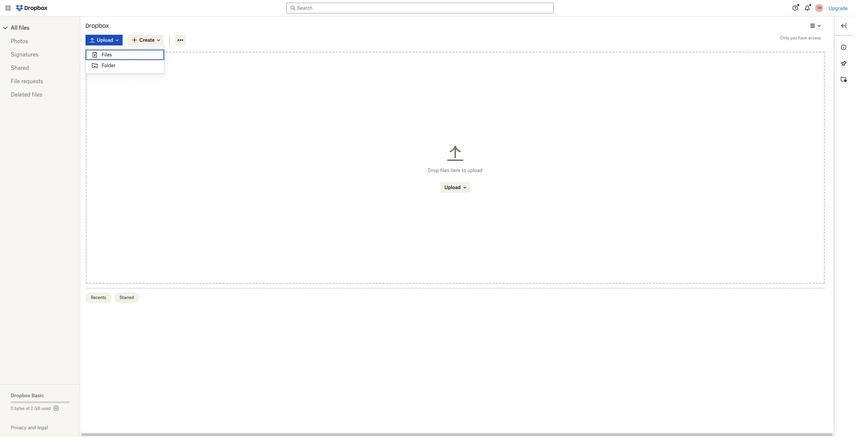 Task type: locate. For each thing, give the bounding box(es) containing it.
of
[[26, 406, 30, 411]]

all files
[[11, 24, 29, 31]]

0 bytes of 2 gb used
[[11, 406, 51, 411]]

upload
[[468, 168, 483, 173]]

dropbox
[[86, 22, 109, 29], [11, 393, 30, 398]]

0 horizontal spatial files
[[19, 24, 29, 31]]

dropbox up files
[[86, 22, 109, 29]]

dropbox up bytes
[[11, 393, 30, 398]]

files left the here
[[441, 168, 450, 173]]

gb
[[34, 406, 40, 411]]

files for drop
[[441, 168, 450, 173]]

file
[[11, 78, 20, 85]]

you
[[791, 35, 798, 40]]

files right all
[[19, 24, 29, 31]]

recents button
[[86, 293, 112, 303]]

shared link
[[11, 61, 70, 75]]

files
[[19, 24, 29, 31], [32, 91, 42, 98], [441, 168, 450, 173]]

1 horizontal spatial files
[[32, 91, 42, 98]]

0 vertical spatial dropbox
[[86, 22, 109, 29]]

2 horizontal spatial files
[[441, 168, 450, 173]]

2 vertical spatial files
[[441, 168, 450, 173]]

folder
[[102, 63, 116, 68]]

files for all
[[19, 24, 29, 31]]

and
[[28, 425, 36, 431]]

deleted
[[11, 91, 30, 98]]

used
[[42, 406, 51, 411]]

1 horizontal spatial dropbox
[[86, 22, 109, 29]]

open activity image
[[840, 76, 848, 84]]

1 vertical spatial dropbox
[[11, 393, 30, 398]]

signatures link
[[11, 48, 70, 61]]

files down file requests link
[[32, 91, 42, 98]]

signatures
[[11, 51, 38, 58]]

0 horizontal spatial dropbox
[[11, 393, 30, 398]]

privacy and legal
[[11, 425, 48, 431]]

get more space image
[[52, 404, 60, 412]]

legal
[[37, 425, 48, 431]]

dropbox for dropbox basic
[[11, 393, 30, 398]]

0
[[11, 406, 13, 411]]

all
[[11, 24, 18, 31]]

have
[[799, 35, 808, 40]]

starred
[[120, 295, 134, 300]]

photos link
[[11, 34, 70, 48]]

requests
[[21, 78, 43, 85]]

1 vertical spatial files
[[32, 91, 42, 98]]

2
[[31, 406, 33, 411]]

access
[[809, 35, 822, 40]]

deleted files link
[[11, 88, 70, 101]]

only
[[781, 35, 790, 40]]

0 vertical spatial files
[[19, 24, 29, 31]]

dropbox basic
[[11, 393, 44, 398]]



Task type: describe. For each thing, give the bounding box(es) containing it.
open pinned items image
[[840, 59, 848, 68]]

only you have access
[[781, 35, 822, 40]]

upgrade
[[829, 5, 848, 11]]

deleted files
[[11, 91, 42, 98]]

drop
[[428, 168, 439, 173]]

recents
[[91, 295, 106, 300]]

folder menu item
[[86, 60, 164, 71]]

here
[[451, 168, 461, 173]]

drop files here to upload
[[428, 168, 483, 173]]

open details pane image
[[840, 22, 848, 30]]

file requests
[[11, 78, 43, 85]]

open information panel image
[[840, 43, 848, 51]]

files menu item
[[86, 49, 164, 60]]

global header element
[[0, 0, 854, 16]]

dropbox for dropbox
[[86, 22, 109, 29]]

file requests link
[[11, 75, 70, 88]]

files
[[102, 52, 112, 57]]

photos
[[11, 38, 28, 44]]

bytes
[[14, 406, 25, 411]]

privacy
[[11, 425, 27, 431]]

all files link
[[11, 22, 80, 33]]

files for deleted
[[32, 91, 42, 98]]

basic
[[31, 393, 44, 398]]

starred button
[[114, 293, 139, 303]]

dropbox logo - go to the homepage image
[[13, 3, 50, 13]]

shared
[[11, 65, 29, 71]]

upgrade link
[[829, 5, 848, 11]]

to
[[462, 168, 466, 173]]

privacy and legal link
[[11, 425, 80, 431]]



Task type: vqa. For each thing, say whether or not it's contained in the screenshot.
only you have access
yes



